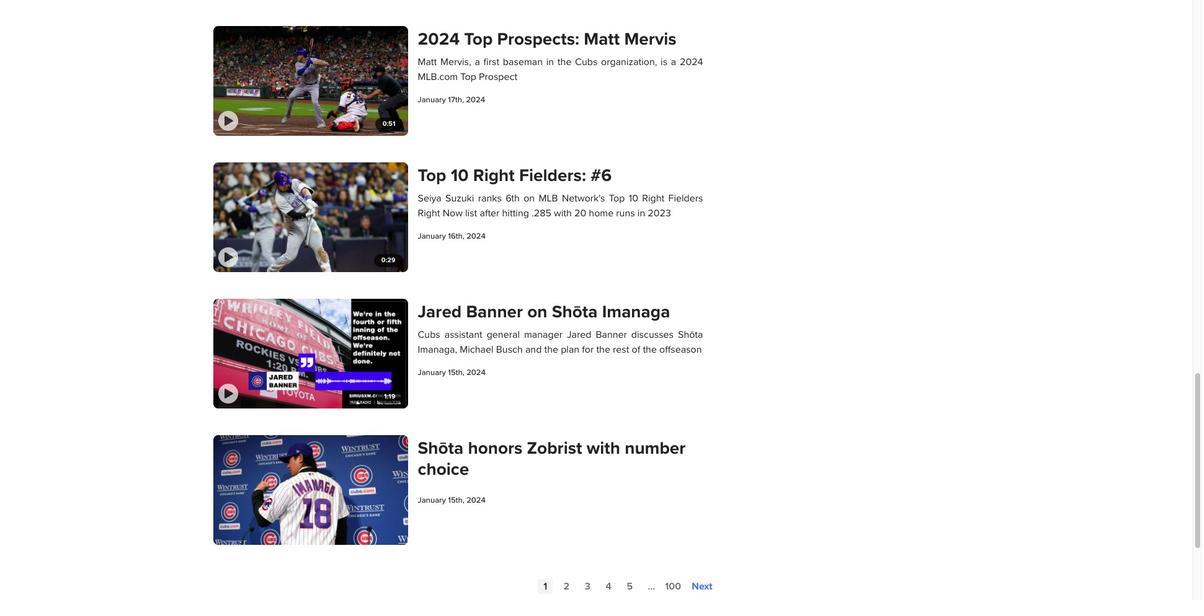 Task type: describe. For each thing, give the bounding box(es) containing it.
january for 2024
[[418, 95, 446, 105]]

1
[[544, 581, 548, 594]]

now
[[443, 208, 463, 220]]

2024 down choice
[[467, 496, 486, 506]]

of
[[632, 344, 641, 357]]

seiya
[[418, 193, 442, 205]]

shōta inside shōta honors zobrist with number choice
[[418, 438, 464, 460]]

2024 right is
[[680, 56, 703, 69]]

mlb.com
[[418, 71, 458, 83]]

cubs inside the 'jared banner on shōta imanaga cubs assistant general manager jared banner discusses shōta imanaga, michael busch and the plan for the rest of the offseason'
[[418, 329, 440, 342]]

for
[[582, 344, 594, 357]]

0 horizontal spatial banner
[[466, 302, 523, 323]]

1 horizontal spatial shōta
[[552, 302, 598, 323]]

ranks
[[478, 193, 502, 205]]

mlb
[[539, 193, 558, 205]]

0:51
[[383, 120, 396, 128]]

michael
[[460, 344, 494, 357]]

2024 right 16th,
[[467, 232, 486, 242]]

with inside shōta honors zobrist with number choice
[[587, 438, 621, 460]]

1 horizontal spatial 10
[[629, 193, 639, 205]]

the inside 2024 top prospects: matt mervis matt mervis, a first baseman in the cubs organization, is a 2024 mlb.com top prospect
[[558, 56, 572, 69]]

mervis
[[625, 29, 677, 50]]

0 vertical spatial jared
[[418, 302, 462, 323]]

4 link
[[606, 581, 612, 594]]

next link
[[692, 581, 713, 594]]

imanaga,
[[418, 344, 458, 357]]

2 vertical spatial right
[[418, 208, 440, 220]]

cubs inside 2024 top prospects: matt mervis matt mervis, a first baseman in the cubs organization, is a 2024 mlb.com top prospect
[[575, 56, 598, 69]]

january 16th, 2024
[[418, 232, 486, 242]]

suzuki
[[446, 193, 474, 205]]

17th,
[[448, 95, 464, 105]]

1 horizontal spatial right
[[473, 165, 515, 186]]

and
[[526, 344, 542, 357]]

after
[[480, 208, 500, 220]]

4
[[606, 581, 612, 594]]

2024 down michael
[[467, 368, 486, 378]]

0:29
[[381, 256, 396, 265]]

1 horizontal spatial banner
[[596, 329, 627, 342]]

the down 'manager'
[[545, 344, 559, 357]]

prospects:
[[497, 29, 580, 50]]

1 horizontal spatial jared
[[567, 329, 592, 342]]

list
[[465, 208, 477, 220]]

1 a from the left
[[475, 56, 480, 69]]

1:19
[[384, 393, 396, 401]]

#6
[[591, 165, 612, 186]]

on inside top 10 right fielders: #6 seiya suzuki ranks 6th on mlb network's top 10 right fielders right now list after hitting .285 with 20 home runs in 2023
[[524, 193, 535, 205]]

on inside the 'jared banner on shōta imanaga cubs assistant general manager jared banner discusses shōta imanaga, michael busch and the plan for the rest of the offseason'
[[528, 302, 548, 323]]

jared banner on shōta imanaga cubs assistant general manager jared banner discusses shōta imanaga, michael busch and the plan for the rest of the offseason
[[418, 302, 703, 357]]

2024 up the mervis,
[[418, 29, 460, 50]]

top prospects: matt mervis, 1b, cubs image
[[213, 26, 408, 136]]

the right of
[[643, 344, 657, 357]]

manager
[[524, 329, 563, 342]]

jared banner talks shota imanaga, offseason moves image
[[213, 299, 408, 409]]

runs
[[616, 208, 635, 220]]

in inside top 10 right fielders: #6 seiya suzuki ranks 6th on mlb network's top 10 right fielders right now list after hitting .285 with 20 home runs in 2023
[[638, 208, 646, 220]]

fielders:
[[519, 165, 586, 186]]



Task type: locate. For each thing, give the bounding box(es) containing it.
15th, down choice
[[448, 496, 465, 506]]

10 up suzuki
[[451, 165, 469, 186]]

1 vertical spatial on
[[528, 302, 548, 323]]

0 vertical spatial with
[[554, 208, 572, 220]]

0 vertical spatial 15th,
[[448, 368, 465, 378]]

a right is
[[671, 56, 677, 69]]

100
[[665, 581, 681, 594]]

0 vertical spatial january 15th, 2024
[[418, 368, 486, 378]]

right down seiya
[[418, 208, 440, 220]]

plan
[[561, 344, 580, 357]]

0 vertical spatial cubs
[[575, 56, 598, 69]]

0 vertical spatial 10
[[451, 165, 469, 186]]

3 link
[[585, 581, 591, 594]]

0 vertical spatial right
[[473, 165, 515, 186]]

top 10 right fielders: #6 seiya suzuki ranks 6th on mlb network's top 10 right fielders right now list after hitting .285 with 20 home runs in 2023
[[418, 165, 703, 220]]

1 horizontal spatial with
[[587, 438, 621, 460]]

1 january 15th, 2024 from the top
[[418, 368, 486, 378]]

jared up for
[[567, 329, 592, 342]]

0 horizontal spatial jared
[[418, 302, 462, 323]]

matt up organization,
[[584, 29, 620, 50]]

is
[[661, 56, 668, 69]]

1 link
[[544, 581, 548, 594]]

20
[[575, 208, 587, 220]]

3 january from the top
[[418, 368, 446, 378]]

on right 6th
[[524, 193, 535, 205]]

january down mlb.com
[[418, 95, 446, 105]]

2 january 15th, 2024 from the top
[[418, 496, 486, 506]]

imanaga
[[602, 302, 670, 323]]

5
[[627, 581, 633, 594]]

1 15th, from the top
[[448, 368, 465, 378]]

1 horizontal spatial a
[[671, 56, 677, 69]]

16th,
[[448, 232, 465, 242]]

in right the runs
[[638, 208, 646, 220]]

0 vertical spatial matt
[[584, 29, 620, 50]]

busch
[[496, 344, 523, 357]]

top
[[464, 29, 493, 50], [461, 71, 477, 83], [418, 165, 447, 186], [609, 193, 625, 205]]

top up seiya
[[418, 165, 447, 186]]

4 january from the top
[[418, 496, 446, 506]]

1 vertical spatial 10
[[629, 193, 639, 205]]

1 horizontal spatial matt
[[584, 29, 620, 50]]

2023
[[648, 208, 671, 220]]

5 link
[[627, 581, 633, 594]]

january down choice
[[418, 496, 446, 506]]

0 horizontal spatial in
[[547, 56, 554, 69]]

next
[[692, 581, 713, 594]]

january left 16th,
[[418, 232, 446, 242]]

the right for
[[597, 344, 611, 357]]

shōta left honors
[[418, 438, 464, 460]]

matt up mlb.com
[[418, 56, 437, 69]]

0 horizontal spatial matt
[[418, 56, 437, 69]]

january
[[418, 95, 446, 105], [418, 232, 446, 242], [418, 368, 446, 378], [418, 496, 446, 506]]

.285
[[532, 208, 552, 220]]

1 vertical spatial with
[[587, 438, 621, 460]]

offseason
[[660, 344, 702, 357]]

january 15th, 2024 down "imanaga,"
[[418, 368, 486, 378]]

in
[[547, 56, 554, 69], [638, 208, 646, 220]]

banner up "rest"
[[596, 329, 627, 342]]

home
[[589, 208, 614, 220]]

2 vertical spatial shōta
[[418, 438, 464, 460]]

general
[[487, 329, 520, 342]]

2 15th, from the top
[[448, 496, 465, 506]]

1 vertical spatial matt
[[418, 56, 437, 69]]

0 horizontal spatial a
[[475, 56, 480, 69]]

2 a from the left
[[671, 56, 677, 69]]

honors
[[468, 438, 523, 460]]

cubs
[[575, 56, 598, 69], [418, 329, 440, 342]]

in inside 2024 top prospects: matt mervis matt mervis, a first baseman in the cubs organization, is a 2024 mlb.com top prospect
[[547, 56, 554, 69]]

hitting
[[502, 208, 529, 220]]

prospect
[[479, 71, 518, 83]]

mervis,
[[441, 56, 472, 69]]

zobrist
[[527, 438, 582, 460]]

with left 20
[[554, 208, 572, 220]]

jared
[[418, 302, 462, 323], [567, 329, 592, 342]]

100 link
[[665, 581, 681, 594]]

a
[[475, 56, 480, 69], [671, 56, 677, 69]]

0 vertical spatial shōta
[[552, 302, 598, 323]]

with right zobrist
[[587, 438, 621, 460]]

on
[[524, 193, 535, 205], [528, 302, 548, 323]]

1 vertical spatial jared
[[567, 329, 592, 342]]

a left first
[[475, 56, 480, 69]]

0 horizontal spatial right
[[418, 208, 440, 220]]

the
[[558, 56, 572, 69], [545, 344, 559, 357], [597, 344, 611, 357], [643, 344, 657, 357]]

0 horizontal spatial shōta
[[418, 438, 464, 460]]

top up the runs
[[609, 193, 625, 205]]

top up first
[[464, 29, 493, 50]]

0 vertical spatial banner
[[466, 302, 523, 323]]

0 vertical spatial in
[[547, 56, 554, 69]]

top down the mervis,
[[461, 71, 477, 83]]

cubs up "imanaga,"
[[418, 329, 440, 342]]

1 horizontal spatial cubs
[[575, 56, 598, 69]]

1 january from the top
[[418, 95, 446, 105]]

1 vertical spatial in
[[638, 208, 646, 220]]

2024
[[418, 29, 460, 50], [680, 56, 703, 69], [466, 95, 485, 105], [467, 232, 486, 242], [467, 368, 486, 378], [467, 496, 486, 506]]

shōta up the plan
[[552, 302, 598, 323]]

with
[[554, 208, 572, 220], [587, 438, 621, 460]]

1 vertical spatial banner
[[596, 329, 627, 342]]

jared up assistant
[[418, 302, 462, 323]]

shōta up offseason
[[678, 329, 703, 342]]

10
[[451, 165, 469, 186], [629, 193, 639, 205]]

2 january from the top
[[418, 232, 446, 242]]

0 vertical spatial on
[[524, 193, 535, 205]]

shōta honors zobrist with number choice
[[418, 438, 686, 481]]

shōta
[[552, 302, 598, 323], [678, 329, 703, 342], [418, 438, 464, 460]]

with inside top 10 right fielders: #6 seiya suzuki ranks 6th on mlb network's top 10 right fielders right now list after hitting .285 with 20 home runs in 2023
[[554, 208, 572, 220]]

number
[[625, 438, 686, 460]]

the down prospects:
[[558, 56, 572, 69]]

january 17th, 2024
[[418, 95, 485, 105]]

right up 2023
[[642, 193, 665, 205]]

15th, down "imanaga,"
[[448, 368, 465, 378]]

2 horizontal spatial right
[[642, 193, 665, 205]]

6th
[[506, 193, 520, 205]]

1 vertical spatial 15th,
[[448, 496, 465, 506]]

10 up the runs
[[629, 193, 639, 205]]

choice
[[418, 460, 469, 481]]

rest
[[613, 344, 630, 357]]

discusses
[[632, 329, 674, 342]]

network's
[[562, 193, 605, 205]]

top 10 right fielders: #6 image
[[213, 163, 408, 272]]

january 15th, 2024 down choice
[[418, 496, 486, 506]]

2024 right the 17th,
[[466, 95, 485, 105]]

on up 'manager'
[[528, 302, 548, 323]]

banner up general
[[466, 302, 523, 323]]

15th,
[[448, 368, 465, 378], [448, 496, 465, 506]]

2
[[564, 581, 570, 594]]

january for jared
[[418, 368, 446, 378]]

right up ranks
[[473, 165, 515, 186]]

2 link
[[564, 581, 570, 594]]

january down "imanaga,"
[[418, 368, 446, 378]]

1 vertical spatial right
[[642, 193, 665, 205]]

1 vertical spatial shōta
[[678, 329, 703, 342]]

banner
[[466, 302, 523, 323], [596, 329, 627, 342]]

january for top
[[418, 232, 446, 242]]

organization,
[[601, 56, 657, 69]]

2 horizontal spatial shōta
[[678, 329, 703, 342]]

matt
[[584, 29, 620, 50], [418, 56, 437, 69]]

1 horizontal spatial in
[[638, 208, 646, 220]]

in down prospects:
[[547, 56, 554, 69]]

0 horizontal spatial cubs
[[418, 329, 440, 342]]

0 horizontal spatial with
[[554, 208, 572, 220]]

january 15th, 2024
[[418, 368, 486, 378], [418, 496, 486, 506]]

fielders
[[669, 193, 703, 205]]

right
[[473, 165, 515, 186], [642, 193, 665, 205], [418, 208, 440, 220]]

shōta honors zobrist with number choice image
[[213, 436, 408, 545]]

0 horizontal spatial 10
[[451, 165, 469, 186]]

1 vertical spatial cubs
[[418, 329, 440, 342]]

baseman
[[503, 56, 543, 69]]

1 vertical spatial january 15th, 2024
[[418, 496, 486, 506]]

2024 top prospects: matt mervis matt mervis, a first baseman in the cubs organization, is a 2024 mlb.com top prospect
[[418, 29, 703, 83]]

3
[[585, 581, 591, 594]]

first
[[484, 56, 500, 69]]

cubs left organization,
[[575, 56, 598, 69]]

assistant
[[445, 329, 483, 342]]



Task type: vqa. For each thing, say whether or not it's contained in the screenshot.


